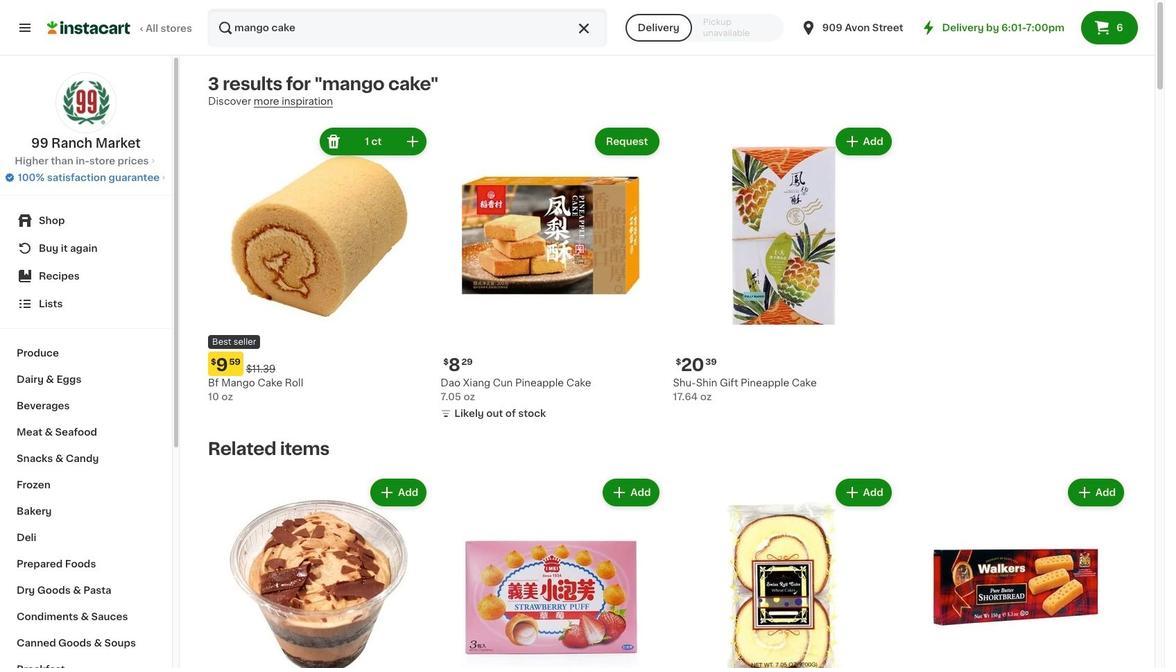 Task type: locate. For each thing, give the bounding box(es) containing it.
product group
[[208, 125, 430, 404], [441, 125, 662, 424], [674, 125, 895, 404], [208, 476, 430, 668], [441, 476, 662, 668], [674, 476, 895, 668], [906, 476, 1128, 668]]

increment quantity of bf mango cake roll image
[[405, 133, 421, 150]]

remove bf mango cake roll image
[[326, 133, 342, 150]]

service type group
[[626, 14, 784, 42]]

99 ranch market logo image
[[56, 72, 117, 133]]

None search field
[[208, 8, 608, 47]]

$9.59 original price: $11.39 element
[[208, 352, 430, 376]]



Task type: vqa. For each thing, say whether or not it's contained in the screenshot.
4 to the bottom
no



Task type: describe. For each thing, give the bounding box(es) containing it.
instacart logo image
[[47, 19, 130, 36]]

Search field
[[209, 10, 606, 46]]



